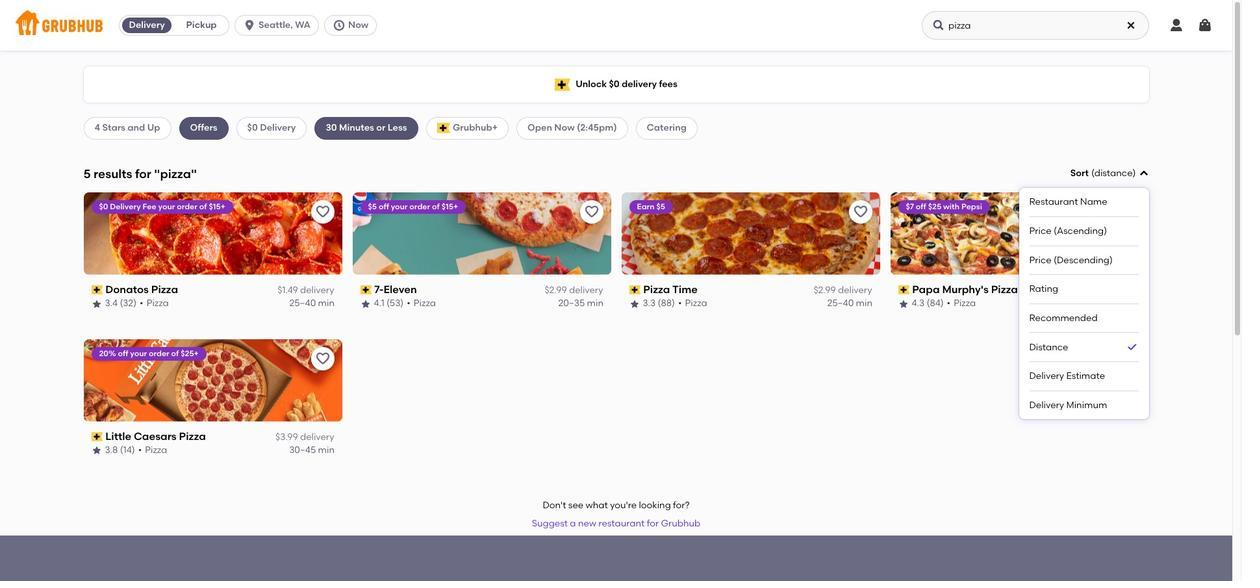 Task type: locate. For each thing, give the bounding box(es) containing it.
now
[[348, 20, 369, 31], [555, 122, 575, 133]]

distance
[[1030, 342, 1069, 353]]

• right (14)
[[138, 445, 142, 456]]

caesars
[[134, 430, 177, 442]]

off
[[379, 202, 389, 211], [916, 202, 927, 211], [118, 349, 128, 358]]

30–45 min up check icon
[[1096, 298, 1142, 309]]

save this restaurant image for $2.99 delivery
[[584, 204, 600, 220]]

1 horizontal spatial $15+
[[442, 202, 458, 211]]

25–40 for pizza time
[[828, 298, 854, 309]]

off for papa murphy's pizza
[[916, 202, 927, 211]]

$0 right unlock
[[609, 79, 620, 90]]

2 vertical spatial $0
[[99, 202, 108, 211]]

0 vertical spatial grubhub plus flag logo image
[[555, 78, 571, 91]]

save this restaurant image for $1.49 delivery
[[315, 204, 331, 220]]

1 25–40 from the left
[[289, 298, 316, 309]]

1 vertical spatial 30–45 min
[[289, 445, 334, 456]]

papa murphy's pizza logo image
[[891, 192, 1150, 275]]

subscription pass image left pizza time
[[630, 285, 641, 295]]

$3.99 delivery
[[276, 432, 334, 443]]

1 horizontal spatial $5
[[657, 202, 666, 211]]

your
[[158, 202, 175, 211], [391, 202, 408, 211], [130, 349, 147, 358]]

(53)
[[387, 298, 404, 309]]

0 horizontal spatial for
[[135, 166, 151, 181]]

star icon image left 3.4
[[91, 299, 102, 309]]

price for price (ascending)
[[1030, 226, 1052, 237]]

list box inside field
[[1030, 188, 1139, 420]]

0 vertical spatial now
[[348, 20, 369, 31]]

2 horizontal spatial your
[[391, 202, 408, 211]]

1 horizontal spatial 30–45 min
[[1096, 298, 1142, 309]]

list box containing restaurant name
[[1030, 188, 1139, 420]]

1 horizontal spatial now
[[555, 122, 575, 133]]

grubhub plus flag logo image left grubhub+
[[437, 123, 450, 134]]

2 25–40 min from the left
[[828, 298, 873, 309]]

now button
[[324, 15, 382, 36]]

$0
[[609, 79, 620, 90], [247, 122, 258, 133], [99, 202, 108, 211]]

results
[[94, 166, 132, 181]]

now right open
[[555, 122, 575, 133]]

1 horizontal spatial for
[[647, 518, 659, 529]]

• pizza down donatos pizza
[[140, 298, 169, 309]]

• right the (32)
[[140, 298, 143, 309]]

delivery left pickup
[[129, 20, 165, 31]]

0 horizontal spatial $2.99 delivery
[[545, 285, 604, 296]]

delivery down delivery estimate
[[1030, 400, 1065, 411]]

1 vertical spatial price
[[1030, 255, 1052, 266]]

0 horizontal spatial order
[[149, 349, 170, 358]]

star icon image for 7-eleven
[[360, 299, 371, 309]]

1 $15+ from the left
[[209, 202, 225, 211]]

svg image
[[1169, 18, 1185, 33], [1198, 18, 1214, 33]]

4.3 (84)
[[912, 298, 944, 309]]

1 $2.99 from the left
[[545, 285, 567, 296]]

$0 for $0 delivery
[[247, 122, 258, 133]]

save this restaurant image for papa murphy's pizza
[[1122, 204, 1138, 220]]

0 vertical spatial 30–45 min
[[1096, 298, 1142, 309]]

min
[[318, 298, 334, 309], [587, 298, 604, 309], [856, 298, 873, 309], [1125, 298, 1142, 309], [318, 445, 334, 456]]

30–45 down $3.99 delivery
[[289, 445, 316, 456]]

• pizza down time
[[679, 298, 708, 309]]

subscription pass image inside papa murphy's pizza link
[[899, 285, 910, 295]]

unlock
[[576, 79, 607, 90]]

delivery for delivery estimate
[[1030, 371, 1065, 382]]

min for 7-eleven
[[587, 298, 604, 309]]

min for pizza time
[[856, 298, 873, 309]]

1 horizontal spatial off
[[379, 202, 389, 211]]

now inside button
[[348, 20, 369, 31]]

25–40
[[289, 298, 316, 309], [828, 298, 854, 309]]

grubhub+
[[453, 122, 498, 133]]

subscription pass image
[[91, 285, 103, 295], [630, 285, 641, 295], [899, 285, 910, 295], [91, 432, 103, 441]]

• pizza down caesars
[[138, 445, 167, 456]]

delivery
[[622, 79, 657, 90], [300, 285, 334, 296], [569, 285, 604, 296], [839, 285, 873, 296], [300, 432, 334, 443]]

2 $2.99 delivery from the left
[[814, 285, 873, 296]]

star icon image left 3.3
[[630, 299, 640, 309]]

2 horizontal spatial order
[[410, 202, 430, 211]]

unlock $0 delivery fees
[[576, 79, 678, 90]]

pizza down little caesars pizza
[[145, 445, 167, 456]]

suggest a new restaurant for grubhub
[[532, 518, 701, 529]]

delivery for delivery minimum
[[1030, 400, 1065, 411]]

offers
[[190, 122, 218, 133]]

(2:45pm)
[[577, 122, 617, 133]]

recommended
[[1030, 312, 1098, 324]]

$2.99 delivery for pizza time
[[814, 285, 873, 296]]

little caesars pizza logo image
[[84, 339, 342, 422]]

pizza right donatos
[[151, 283, 178, 296]]

star icon image left 4.1
[[360, 299, 371, 309]]

check icon image
[[1126, 341, 1139, 354]]

30–45 min for $3.99 delivery
[[289, 445, 334, 456]]

0 horizontal spatial 25–40
[[289, 298, 316, 309]]

0 vertical spatial $0
[[609, 79, 620, 90]]

pizza right caesars
[[179, 430, 206, 442]]

min left '4.3' on the bottom of page
[[856, 298, 873, 309]]

delivery down 'distance'
[[1030, 371, 1065, 382]]

grubhub
[[661, 518, 701, 529]]

minimum
[[1067, 400, 1108, 411]]

25–40 min for donatos pizza
[[289, 298, 334, 309]]

restaurant
[[599, 518, 645, 529]]

min right "20–35"
[[587, 298, 604, 309]]

0 vertical spatial 30–45
[[1096, 298, 1123, 309]]

5 results for "pizza"
[[84, 166, 197, 181]]

30–45 for papa murphy's pizza
[[1096, 298, 1123, 309]]

30–45 min for papa murphy's pizza
[[1096, 298, 1142, 309]]

3.8 (14)
[[105, 445, 135, 456]]

price up 'rating'
[[1030, 255, 1052, 266]]

subscription pass image
[[360, 285, 372, 295]]

$1.49
[[278, 285, 298, 296]]

of
[[199, 202, 207, 211], [432, 202, 440, 211], [171, 349, 179, 358]]

$7
[[907, 202, 915, 211]]

$15+
[[209, 202, 225, 211], [442, 202, 458, 211]]

30–45 up recommended
[[1096, 298, 1123, 309]]

20%
[[99, 349, 116, 358]]

1 horizontal spatial order
[[177, 202, 198, 211]]

0 horizontal spatial grubhub plus flag logo image
[[437, 123, 450, 134]]

order for 7-eleven
[[410, 202, 430, 211]]

0 horizontal spatial $0
[[99, 202, 108, 211]]

2 $5 from the left
[[657, 202, 666, 211]]

delivery left 30 at the top left of the page
[[260, 122, 296, 133]]

for inside suggest a new restaurant for grubhub button
[[647, 518, 659, 529]]

30–45
[[1096, 298, 1123, 309], [289, 445, 316, 456]]

1 horizontal spatial your
[[158, 202, 175, 211]]

save this restaurant image
[[315, 204, 331, 220], [584, 204, 600, 220], [1122, 204, 1138, 220], [315, 351, 331, 366]]

min down $1.49 delivery
[[318, 298, 334, 309]]

star icon image for little caesars pizza
[[91, 446, 102, 456]]

1 vertical spatial 30–45
[[289, 445, 316, 456]]

subscription pass image left papa
[[899, 285, 910, 295]]

• pizza for donatos pizza
[[140, 298, 169, 309]]

restaurant name
[[1030, 197, 1108, 208]]

• right (88)
[[679, 298, 682, 309]]

your for 7-eleven
[[391, 202, 408, 211]]

• pizza for pizza time
[[679, 298, 708, 309]]

0 horizontal spatial $2.99
[[545, 285, 567, 296]]

murphy's
[[943, 283, 989, 296]]

• right (53)
[[407, 298, 411, 309]]

4.1 (53)
[[374, 298, 404, 309]]

0 horizontal spatial of
[[171, 349, 179, 358]]

0 horizontal spatial now
[[348, 20, 369, 31]]

0 vertical spatial price
[[1030, 226, 1052, 237]]

1 horizontal spatial grubhub plus flag logo image
[[555, 78, 571, 91]]

30–45 min down $3.99 delivery
[[289, 445, 334, 456]]

now inside "5 results for "pizza"" main content
[[555, 122, 575, 133]]

$0 right offers
[[247, 122, 258, 133]]

1 horizontal spatial 25–40 min
[[828, 298, 873, 309]]

• pizza
[[140, 298, 169, 309], [407, 298, 436, 309], [679, 298, 708, 309], [948, 298, 977, 309], [138, 445, 167, 456]]

delivery for little caesars pizza
[[300, 432, 334, 443]]

seattle, wa button
[[235, 15, 324, 36]]

• pizza down eleven
[[407, 298, 436, 309]]

pizza
[[151, 283, 178, 296], [644, 283, 671, 296], [992, 283, 1019, 296], [147, 298, 169, 309], [414, 298, 436, 309], [685, 298, 708, 309], [954, 298, 977, 309], [179, 430, 206, 442], [145, 445, 167, 456]]

donatos
[[105, 283, 149, 296]]

30 minutes or less
[[326, 122, 407, 133]]

3.4
[[105, 298, 118, 309]]

0 horizontal spatial $5
[[368, 202, 377, 211]]

order
[[177, 202, 198, 211], [410, 202, 430, 211], [149, 349, 170, 358]]

price
[[1030, 226, 1052, 237], [1030, 255, 1052, 266]]

price down restaurant
[[1030, 226, 1052, 237]]

1 horizontal spatial 30–45
[[1096, 298, 1123, 309]]

subscription pass image left little
[[91, 432, 103, 441]]

• pizza down papa murphy's pizza
[[948, 298, 977, 309]]

2 25–40 from the left
[[828, 298, 854, 309]]

$0 down results
[[99, 202, 108, 211]]

0 vertical spatial for
[[135, 166, 151, 181]]

none field containing sort
[[1020, 167, 1150, 420]]

delivery for pizza time
[[839, 285, 873, 296]]

1 price from the top
[[1030, 226, 1052, 237]]

0 horizontal spatial off
[[118, 349, 128, 358]]

distance
[[1095, 168, 1133, 179]]

little
[[105, 430, 131, 442]]

subscription pass image for pizza time
[[630, 285, 641, 295]]

1 horizontal spatial $2.99 delivery
[[814, 285, 873, 296]]

1 horizontal spatial svg image
[[1198, 18, 1214, 33]]

0 horizontal spatial 25–40 min
[[289, 298, 334, 309]]

pickup button
[[174, 15, 229, 36]]

1 horizontal spatial $0
[[247, 122, 258, 133]]

1 horizontal spatial $2.99
[[814, 285, 836, 296]]

for down "looking"
[[647, 518, 659, 529]]

catering
[[647, 122, 687, 133]]

save this restaurant button for 7-eleven
[[580, 200, 604, 223]]

wa
[[295, 20, 311, 31]]

4
[[95, 122, 100, 133]]

3.8
[[105, 445, 118, 456]]

7-
[[375, 283, 384, 296]]

(32)
[[120, 298, 137, 309]]

3.3 (88)
[[643, 298, 675, 309]]

star icon image left 3.8
[[91, 446, 102, 456]]

1 vertical spatial grubhub plus flag logo image
[[437, 123, 450, 134]]

min down $3.99 delivery
[[318, 445, 334, 456]]

don't see what you're looking for?
[[543, 500, 690, 511]]

1 horizontal spatial 25–40
[[828, 298, 854, 309]]

distance option
[[1030, 333, 1139, 362]]

min for little caesars pizza
[[318, 445, 334, 456]]

donatos pizza logo image
[[84, 192, 342, 275]]

$1.49 delivery
[[278, 285, 334, 296]]

$2.99 for 7-eleven
[[545, 285, 567, 296]]

order for little caesars pizza
[[149, 349, 170, 358]]

see
[[569, 500, 584, 511]]

$25
[[929, 202, 942, 211]]

$7 off $25 with pepsi
[[907, 202, 983, 211]]

save this restaurant button
[[311, 200, 334, 223], [580, 200, 604, 223], [849, 200, 873, 223], [1118, 200, 1142, 223], [311, 347, 334, 370]]

5
[[84, 166, 91, 181]]

1 25–40 min from the left
[[289, 298, 334, 309]]

subscription pass image for papa murphy's pizza
[[899, 285, 910, 295]]

1 $2.99 delivery from the left
[[545, 285, 604, 296]]

2 horizontal spatial off
[[916, 202, 927, 211]]

0 horizontal spatial 30–45 min
[[289, 445, 334, 456]]

0 horizontal spatial $15+
[[209, 202, 225, 211]]

star icon image
[[91, 299, 102, 309], [360, 299, 371, 309], [630, 299, 640, 309], [899, 299, 909, 309], [91, 446, 102, 456]]

$0 for $0 delivery fee your order of $15+
[[99, 202, 108, 211]]

pepsi
[[962, 202, 983, 211]]

for right results
[[135, 166, 151, 181]]

0 horizontal spatial 30–45
[[289, 445, 316, 456]]

grubhub plus flag logo image for grubhub+
[[437, 123, 450, 134]]

subscription pass image left donatos
[[91, 285, 103, 295]]

delivery minimum
[[1030, 400, 1108, 411]]

25–40 min
[[289, 298, 334, 309], [828, 298, 873, 309]]

list box
[[1030, 188, 1139, 420]]

delivery inside delivery button
[[129, 20, 165, 31]]

1 vertical spatial for
[[647, 518, 659, 529]]

2 price from the top
[[1030, 255, 1052, 266]]

None field
[[1020, 167, 1150, 420]]

2 horizontal spatial of
[[432, 202, 440, 211]]

now right wa
[[348, 20, 369, 31]]

grubhub plus flag logo image
[[555, 78, 571, 91], [437, 123, 450, 134]]

0 horizontal spatial svg image
[[1169, 18, 1185, 33]]

30–45 for $3.99 delivery
[[289, 445, 316, 456]]

grubhub plus flag logo image left unlock
[[555, 78, 571, 91]]

pizza time logo image
[[622, 192, 881, 275]]

1 vertical spatial $0
[[247, 122, 258, 133]]

papa
[[913, 283, 940, 296]]

svg image
[[243, 19, 256, 32], [333, 19, 346, 32], [933, 19, 946, 32], [1127, 20, 1137, 31], [1139, 168, 1150, 179]]

don't
[[543, 500, 567, 511]]

earn $5
[[637, 202, 666, 211]]

20–35
[[558, 298, 585, 309]]

1 vertical spatial now
[[555, 122, 575, 133]]

pizza down time
[[685, 298, 708, 309]]

0 horizontal spatial your
[[130, 349, 147, 358]]

2 svg image from the left
[[1198, 18, 1214, 33]]

with
[[944, 202, 960, 211]]

2 $2.99 from the left
[[814, 285, 836, 296]]



Task type: describe. For each thing, give the bounding box(es) containing it.
delivery button
[[120, 15, 174, 36]]

pizza down eleven
[[414, 298, 436, 309]]

delivery estimate
[[1030, 371, 1106, 382]]

min up check icon
[[1125, 298, 1142, 309]]

svg image inside seattle, wa button
[[243, 19, 256, 32]]

$0 delivery fee your order of $15+
[[99, 202, 225, 211]]

seattle, wa
[[259, 20, 311, 31]]

• for pizza time
[[679, 298, 682, 309]]

delivery for delivery
[[129, 20, 165, 31]]

you're
[[611, 500, 637, 511]]

pizza down donatos pizza
[[147, 298, 169, 309]]

$2.99 delivery for 7-eleven
[[545, 285, 604, 296]]

1 horizontal spatial of
[[199, 202, 207, 211]]

delivery left fee
[[110, 202, 141, 211]]

stars
[[102, 122, 125, 133]]

restaurant
[[1030, 197, 1079, 208]]

delivery for 7-eleven
[[569, 285, 604, 296]]

)
[[1133, 168, 1137, 179]]

price (ascending)
[[1030, 226, 1108, 237]]

your for little caesars pizza
[[130, 349, 147, 358]]

time
[[673, 283, 698, 296]]

• for little caesars pizza
[[138, 445, 142, 456]]

3.3
[[643, 298, 656, 309]]

7-eleven logo image
[[353, 192, 611, 275]]

• for donatos pizza
[[140, 298, 143, 309]]

new
[[578, 518, 597, 529]]

3.4 (32)
[[105, 298, 137, 309]]

Search for food, convenience, alcohol... search field
[[922, 11, 1150, 40]]

papa murphy's pizza
[[913, 283, 1019, 296]]

minutes
[[339, 122, 374, 133]]

donatos pizza
[[105, 283, 178, 296]]

of for little caesars pizza
[[171, 349, 179, 358]]

30
[[326, 122, 337, 133]]

• for 7-eleven
[[407, 298, 411, 309]]

1 svg image from the left
[[1169, 18, 1185, 33]]

subscription pass image for donatos pizza
[[91, 285, 103, 295]]

price for price (descending)
[[1030, 255, 1052, 266]]

and
[[128, 122, 145, 133]]

suggest
[[532, 518, 568, 529]]

less
[[388, 122, 407, 133]]

open now (2:45pm)
[[528, 122, 617, 133]]

off for $3.99 delivery
[[118, 349, 128, 358]]

(84)
[[927, 298, 944, 309]]

7-eleven
[[375, 283, 417, 296]]

seattle,
[[259, 20, 293, 31]]

rating
[[1030, 284, 1059, 295]]

save this restaurant button for pizza time
[[849, 200, 873, 223]]

none field inside "5 results for "pizza"" main content
[[1020, 167, 1150, 420]]

save this restaurant button for donatos pizza
[[311, 200, 334, 223]]

$5 off your order of $15+
[[368, 202, 458, 211]]

4.3
[[912, 298, 925, 309]]

(14)
[[120, 445, 135, 456]]

4.1
[[374, 298, 385, 309]]

what
[[586, 500, 608, 511]]

papa murphy's pizza link
[[899, 283, 1142, 297]]

save this restaurant image for $3.99 delivery
[[315, 351, 331, 366]]

eleven
[[384, 283, 417, 296]]

(descending)
[[1054, 255, 1113, 266]]

20% off your order of $25+
[[99, 349, 199, 358]]

2 horizontal spatial $0
[[609, 79, 620, 90]]

(ascending)
[[1054, 226, 1108, 237]]

off for $2.99 delivery
[[379, 202, 389, 211]]

• right (84) at the bottom
[[948, 298, 951, 309]]

svg image inside now button
[[333, 19, 346, 32]]

open
[[528, 122, 553, 133]]

or
[[377, 122, 386, 133]]

subscription pass image for little caesars pizza
[[91, 432, 103, 441]]

up
[[147, 122, 160, 133]]

save this restaurant button for little caesars pizza
[[311, 347, 334, 370]]

save this restaurant image
[[853, 204, 869, 220]]

20–35 min
[[558, 298, 604, 309]]

suggest a new restaurant for grubhub button
[[526, 512, 707, 536]]

grubhub plus flag logo image for unlock $0 delivery fees
[[555, 78, 571, 91]]

pizza down papa murphy's pizza
[[954, 298, 977, 309]]

2 $15+ from the left
[[442, 202, 458, 211]]

star icon image left '4.3' on the bottom of page
[[899, 299, 909, 309]]

25–40 min for pizza time
[[828, 298, 873, 309]]

4 stars and up
[[95, 122, 160, 133]]

fee
[[143, 202, 156, 211]]

(88)
[[658, 298, 675, 309]]

star icon image for donatos pizza
[[91, 299, 102, 309]]

star icon image for pizza time
[[630, 299, 640, 309]]

fees
[[659, 79, 678, 90]]

estimate
[[1067, 371, 1106, 382]]

of for 7-eleven
[[432, 202, 440, 211]]

main navigation navigation
[[0, 0, 1233, 51]]

1 $5 from the left
[[368, 202, 377, 211]]

earn
[[637, 202, 655, 211]]

looking
[[639, 500, 671, 511]]

pizza up 3.3 (88)
[[644, 283, 671, 296]]

min for donatos pizza
[[318, 298, 334, 309]]

price (descending)
[[1030, 255, 1113, 266]]

"pizza"
[[154, 166, 197, 181]]

delivery for donatos pizza
[[300, 285, 334, 296]]

pizza right murphy's
[[992, 283, 1019, 296]]

5 results for "pizza" main content
[[0, 51, 1233, 581]]

• pizza for 7-eleven
[[407, 298, 436, 309]]

• pizza for little caesars pizza
[[138, 445, 167, 456]]

a
[[570, 518, 576, 529]]

$0 delivery
[[247, 122, 296, 133]]

pizza time
[[644, 283, 698, 296]]

(
[[1092, 168, 1095, 179]]

sort
[[1071, 168, 1089, 179]]

sort ( distance )
[[1071, 168, 1137, 179]]

$3.99
[[276, 432, 298, 443]]

$2.99 for pizza time
[[814, 285, 836, 296]]

svg image inside field
[[1139, 168, 1150, 179]]

$25+
[[181, 349, 199, 358]]

pickup
[[186, 20, 217, 31]]

little caesars pizza
[[105, 430, 206, 442]]

name
[[1081, 197, 1108, 208]]

25–40 for donatos pizza
[[289, 298, 316, 309]]



Task type: vqa. For each thing, say whether or not it's contained in the screenshot.
the bottom the 'many'
no



